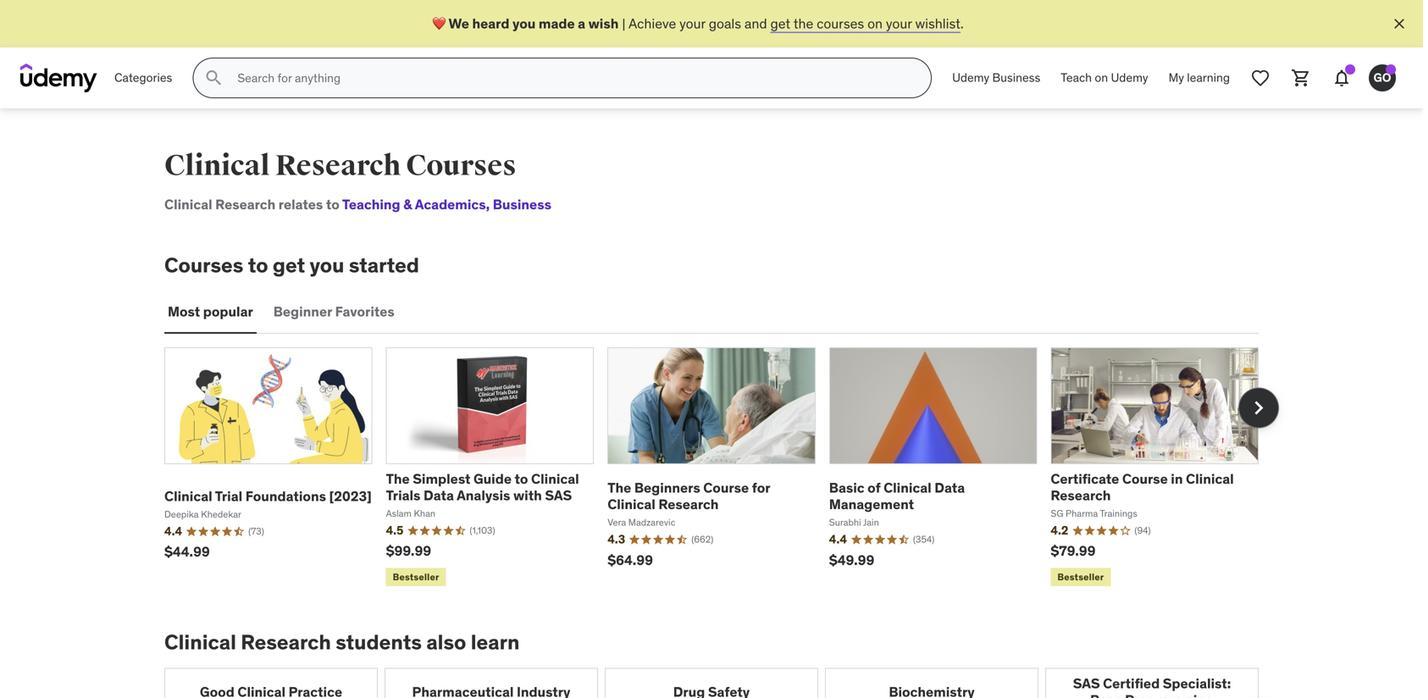 Task type: locate. For each thing, give the bounding box(es) containing it.
research
[[275, 148, 401, 183], [215, 196, 276, 213], [1051, 487, 1111, 504], [659, 495, 719, 513], [241, 629, 331, 655]]

you
[[512, 15, 536, 32], [310, 253, 344, 278]]

most
[[168, 303, 200, 320]]

the left beginners
[[608, 479, 631, 497]]

research for clinical research students also learn
[[241, 629, 331, 655]]

0 horizontal spatial the
[[386, 470, 410, 488]]

business left teach
[[992, 70, 1040, 85]]

you have alerts image
[[1386, 64, 1396, 75]]

.
[[961, 15, 964, 32]]

course left for
[[703, 479, 749, 497]]

get up beginner
[[273, 253, 305, 278]]

sas certified specialist: base programming link
[[1045, 668, 1259, 698]]

in
[[1171, 470, 1183, 488]]

1 your from the left
[[679, 15, 705, 32]]

your left wishlist
[[886, 15, 912, 32]]

[2023]
[[329, 487, 372, 505]]

udemy left my
[[1111, 70, 1148, 85]]

sas right with
[[545, 487, 572, 504]]

0 horizontal spatial courses
[[164, 253, 243, 278]]

go
[[1374, 70, 1391, 85]]

clinical research courses
[[164, 148, 516, 183]]

data inside 'the simplest guide to clinical trials data analysis with sas'
[[424, 487, 454, 504]]

the simplest guide to clinical trials data analysis with sas link
[[386, 470, 579, 504]]

your
[[679, 15, 705, 32], [886, 15, 912, 32]]

go link
[[1362, 58, 1403, 98]]

❤️
[[432, 15, 446, 32]]

course
[[1122, 470, 1168, 488], [703, 479, 749, 497]]

1 horizontal spatial to
[[326, 196, 340, 213]]

the
[[386, 470, 410, 488], [608, 479, 631, 497]]

beginners
[[634, 479, 700, 497]]

0 horizontal spatial business
[[493, 196, 551, 213]]

&
[[403, 196, 412, 213]]

0 vertical spatial courses
[[406, 148, 516, 183]]

clinical research students also learn
[[164, 629, 520, 655]]

popular
[[203, 303, 253, 320]]

and
[[745, 15, 767, 32]]

1 vertical spatial to
[[248, 253, 268, 278]]

you up the beginner favorites
[[310, 253, 344, 278]]

the inside 'the beginners course for clinical research'
[[608, 479, 631, 497]]

0 horizontal spatial to
[[248, 253, 268, 278]]

the simplest guide to clinical trials data analysis with sas
[[386, 470, 579, 504]]

to right guide
[[515, 470, 528, 488]]

research inside "certificate course in clinical research"
[[1051, 487, 1111, 504]]

certificate course in clinical research
[[1051, 470, 1234, 504]]

1 horizontal spatial course
[[1122, 470, 1168, 488]]

get left the on the top of the page
[[770, 15, 790, 32]]

the beginners course for clinical research link
[[608, 479, 770, 513]]

guide
[[474, 470, 512, 488]]

2 horizontal spatial to
[[515, 470, 528, 488]]

learning
[[1187, 70, 1230, 85]]

basic of clinical data management
[[829, 479, 965, 513]]

basic of clinical data management link
[[829, 479, 965, 513]]

programming
[[1125, 691, 1214, 698]]

1 vertical spatial business
[[493, 196, 551, 213]]

1 vertical spatial on
[[1095, 70, 1108, 85]]

students
[[336, 629, 422, 655]]

with
[[513, 487, 542, 504]]

to up popular at the top
[[248, 253, 268, 278]]

made
[[539, 15, 575, 32]]

1 vertical spatial get
[[273, 253, 305, 278]]

research inside 'the beginners course for clinical research'
[[659, 495, 719, 513]]

2 vertical spatial to
[[515, 470, 528, 488]]

0 horizontal spatial course
[[703, 479, 749, 497]]

1 horizontal spatial the
[[608, 479, 631, 497]]

clinical inside basic of clinical data management
[[884, 479, 932, 497]]

analysis
[[457, 487, 510, 504]]

to for research
[[326, 196, 340, 213]]

udemy
[[952, 70, 990, 85], [1111, 70, 1148, 85]]

to
[[326, 196, 340, 213], [248, 253, 268, 278], [515, 470, 528, 488]]

get
[[770, 15, 790, 32], [273, 253, 305, 278]]

data
[[935, 479, 965, 497], [424, 487, 454, 504]]

notifications image
[[1332, 68, 1352, 88]]

1 horizontal spatial udemy
[[1111, 70, 1148, 85]]

1 horizontal spatial get
[[770, 15, 790, 32]]

courses up academics
[[406, 148, 516, 183]]

0 horizontal spatial your
[[679, 15, 705, 32]]

favorites
[[335, 303, 395, 320]]

0 horizontal spatial on
[[867, 15, 883, 32]]

0 vertical spatial sas
[[545, 487, 572, 504]]

0 horizontal spatial you
[[310, 253, 344, 278]]

goals
[[709, 15, 741, 32]]

udemy business
[[952, 70, 1040, 85]]

data right of
[[935, 479, 965, 497]]

teach
[[1061, 70, 1092, 85]]

0 vertical spatial you
[[512, 15, 536, 32]]

0 horizontal spatial data
[[424, 487, 454, 504]]

learn
[[471, 629, 520, 655]]

1 horizontal spatial you
[[512, 15, 536, 32]]

the inside 'the simplest guide to clinical trials data analysis with sas'
[[386, 470, 410, 488]]

sas inside 'the simplest guide to clinical trials data analysis with sas'
[[545, 487, 572, 504]]

1 horizontal spatial sas
[[1073, 675, 1100, 692]]

2 udemy from the left
[[1111, 70, 1148, 85]]

on
[[867, 15, 883, 32], [1095, 70, 1108, 85]]

courses
[[406, 148, 516, 183], [164, 253, 243, 278]]

to right relates
[[326, 196, 340, 213]]

data right trials
[[424, 487, 454, 504]]

courses up "most popular"
[[164, 253, 243, 278]]

most popular button
[[164, 291, 256, 332]]

trials
[[386, 487, 421, 504]]

0 horizontal spatial sas
[[545, 487, 572, 504]]

categories
[[114, 70, 172, 85]]

on right teach
[[1095, 70, 1108, 85]]

to inside 'the simplest guide to clinical trials data analysis with sas'
[[515, 470, 528, 488]]

1 vertical spatial sas
[[1073, 675, 1100, 692]]

my learning link
[[1158, 58, 1240, 98]]

sas
[[545, 487, 572, 504], [1073, 675, 1100, 692]]

certified
[[1103, 675, 1160, 692]]

1 vertical spatial you
[[310, 253, 344, 278]]

you for made
[[512, 15, 536, 32]]

research for clinical research relates to teaching & academics business
[[215, 196, 276, 213]]

trial
[[215, 487, 242, 505]]

next image
[[1245, 394, 1272, 421]]

my
[[1169, 70, 1184, 85]]

course left in
[[1122, 470, 1168, 488]]

0 horizontal spatial udemy
[[952, 70, 990, 85]]

beginner favorites
[[273, 303, 395, 320]]

1 horizontal spatial your
[[886, 15, 912, 32]]

0 vertical spatial business
[[992, 70, 1040, 85]]

business right academics
[[493, 196, 551, 213]]

wish
[[588, 15, 619, 32]]

courses
[[817, 15, 864, 32]]

udemy down .
[[952, 70, 990, 85]]

categories button
[[104, 58, 182, 98]]

business link
[[486, 196, 551, 213]]

sas left certified
[[1073, 675, 1100, 692]]

to for simplest
[[515, 470, 528, 488]]

business
[[992, 70, 1040, 85], [493, 196, 551, 213]]

0 vertical spatial to
[[326, 196, 340, 213]]

your left goals
[[679, 15, 705, 32]]

a
[[578, 15, 585, 32]]

on right courses
[[867, 15, 883, 32]]

foundations
[[245, 487, 326, 505]]

1 vertical spatial courses
[[164, 253, 243, 278]]

you left made
[[512, 15, 536, 32]]

simplest
[[413, 470, 471, 488]]

course inside 'the beginners course for clinical research'
[[703, 479, 749, 497]]

the left simplest
[[386, 470, 410, 488]]

1 horizontal spatial data
[[935, 479, 965, 497]]

shopping cart with 0 items image
[[1291, 68, 1311, 88]]

specialist:
[[1163, 675, 1231, 692]]

clinical
[[164, 148, 270, 183], [164, 196, 212, 213], [531, 470, 579, 488], [1186, 470, 1234, 488], [884, 479, 932, 497], [164, 487, 212, 505], [608, 495, 655, 513], [164, 629, 236, 655]]



Task type: vqa. For each thing, say whether or not it's contained in the screenshot.
1st $54.99 from the top
no



Task type: describe. For each thing, give the bounding box(es) containing it.
also
[[426, 629, 466, 655]]

certificate course in clinical research link
[[1051, 470, 1234, 504]]

|
[[622, 15, 626, 32]]

research for clinical research courses
[[275, 148, 401, 183]]

clinical inside 'the simplest guide to clinical trials data analysis with sas'
[[531, 470, 579, 488]]

the beginners course for clinical research
[[608, 479, 770, 513]]

close image
[[1391, 15, 1408, 32]]

wishlist
[[915, 15, 961, 32]]

for
[[752, 479, 770, 497]]

1 horizontal spatial on
[[1095, 70, 1108, 85]]

heard
[[472, 15, 509, 32]]

wishlist image
[[1250, 68, 1271, 88]]

data inside basic of clinical data management
[[935, 479, 965, 497]]

teach on udemy link
[[1051, 58, 1158, 98]]

0 vertical spatial get
[[770, 15, 790, 32]]

clinical trial foundations [2023] link
[[164, 487, 372, 505]]

0 horizontal spatial get
[[273, 253, 305, 278]]

course inside "certificate course in clinical research"
[[1122, 470, 1168, 488]]

beginner
[[273, 303, 332, 320]]

clinical research relates to teaching & academics business
[[164, 196, 551, 213]]

sas inside sas certified specialist: base programming
[[1073, 675, 1100, 692]]

started
[[349, 253, 419, 278]]

clinical trial foundations [2023]
[[164, 487, 372, 505]]

❤️   we heard you made a wish | achieve your goals and get the courses on your wishlist .
[[432, 15, 964, 32]]

carousel element
[[164, 347, 1279, 590]]

teaching
[[342, 196, 400, 213]]

sas certified specialist: base programming
[[1073, 675, 1231, 698]]

teach on udemy
[[1061, 70, 1148, 85]]

academics
[[415, 196, 486, 213]]

base
[[1090, 691, 1122, 698]]

0 vertical spatial on
[[867, 15, 883, 32]]

management
[[829, 495, 914, 513]]

most popular
[[168, 303, 253, 320]]

2 your from the left
[[886, 15, 912, 32]]

achieve
[[629, 15, 676, 32]]

the for the beginners course for clinical research
[[608, 479, 631, 497]]

1 udemy from the left
[[952, 70, 990, 85]]

of
[[868, 479, 881, 497]]

submit search image
[[204, 68, 224, 88]]

certificate
[[1051, 470, 1119, 488]]

1 horizontal spatial business
[[992, 70, 1040, 85]]

clinical inside "certificate course in clinical research"
[[1186, 470, 1234, 488]]

we
[[449, 15, 469, 32]]

Search for anything text field
[[234, 64, 911, 92]]

udemy image
[[20, 64, 97, 92]]

my learning
[[1169, 70, 1230, 85]]

courses to get you started
[[164, 253, 419, 278]]

you for started
[[310, 253, 344, 278]]

1 horizontal spatial courses
[[406, 148, 516, 183]]

udemy business link
[[942, 58, 1051, 98]]

beginner favorites button
[[270, 291, 398, 332]]

clinical inside 'the beginners course for clinical research'
[[608, 495, 655, 513]]

get the courses on your wishlist link
[[770, 15, 961, 32]]

the for the simplest guide to clinical trials data analysis with sas
[[386, 470, 410, 488]]

teaching & academics link
[[342, 196, 486, 213]]

relates
[[279, 196, 323, 213]]

basic
[[829, 479, 865, 497]]

the
[[793, 15, 813, 32]]

1 unread notification image
[[1345, 64, 1355, 75]]



